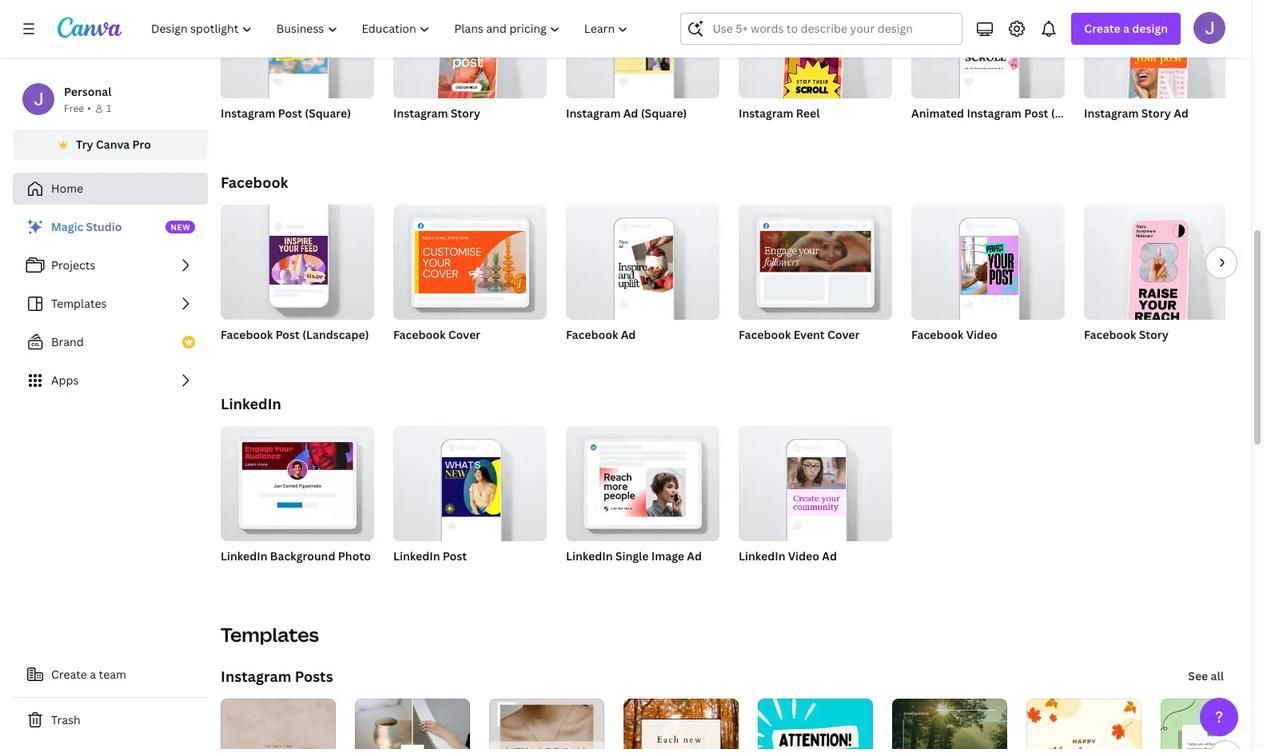 Task type: locate. For each thing, give the bounding box(es) containing it.
linkedin post group
[[394, 420, 547, 585]]

2 (square) from the left
[[641, 106, 688, 121]]

2 horizontal spatial 1080
[[739, 126, 763, 140]]

photo
[[338, 549, 371, 564]]

facebook for facebook
[[221, 173, 288, 192]]

create left design
[[1085, 21, 1121, 36]]

cover
[[448, 327, 481, 342], [828, 327, 860, 342]]

0 vertical spatial templates
[[51, 296, 107, 311]]

1 × from the left
[[247, 126, 252, 140]]

personal
[[64, 84, 112, 99]]

animated instagram post (square)
[[912, 106, 1098, 121]]

1080
[[221, 126, 245, 140], [254, 126, 278, 140], [739, 126, 763, 140]]

1 cover from the left
[[448, 327, 481, 342]]

pro
[[132, 137, 151, 152]]

linkedin for linkedin background photo
[[221, 549, 268, 564]]

story inside facebook story group
[[1140, 327, 1169, 342]]

instagram post (square) 1080 × 1080 px
[[221, 106, 351, 140]]

facebook for facebook post (landscape)
[[221, 327, 273, 342]]

group for facebook event cover
[[739, 198, 893, 320]]

try canva pro
[[76, 137, 151, 152]]

story
[[451, 106, 481, 121], [1142, 106, 1172, 121], [1140, 327, 1169, 342]]

2 px from the left
[[798, 126, 809, 140]]

facebook inside "group"
[[739, 327, 791, 342]]

(square) inside group
[[641, 106, 688, 121]]

1 horizontal spatial cover
[[828, 327, 860, 342]]

trash
[[51, 713, 80, 728]]

create a team button
[[13, 659, 208, 691]]

video
[[967, 327, 998, 342], [789, 549, 820, 564]]

magic
[[51, 219, 83, 234]]

(square) inside instagram post (square) 1080 × 1080 px
[[305, 106, 351, 121]]

linkedin
[[221, 394, 282, 414], [221, 549, 268, 564], [394, 549, 440, 564], [566, 549, 613, 564], [739, 549, 786, 564]]

3 1080 from the left
[[739, 126, 763, 140]]

1 horizontal spatial ×
[[766, 126, 770, 140]]

video for linkedin
[[789, 549, 820, 564]]

0 horizontal spatial 1080
[[221, 126, 245, 140]]

(square) for instagram ad (square)
[[641, 106, 688, 121]]

animated
[[912, 106, 965, 121]]

design
[[1133, 21, 1169, 36]]

linkedin post
[[394, 549, 467, 564]]

top level navigation element
[[141, 13, 643, 45]]

group
[[221, 0, 374, 98], [394, 0, 547, 108], [566, 0, 720, 98], [739, 0, 893, 108], [912, 0, 1066, 98], [1085, 0, 1238, 108], [221, 198, 374, 320], [394, 198, 547, 320], [566, 198, 720, 320], [739, 198, 893, 320], [912, 198, 1066, 320], [1085, 198, 1238, 329], [221, 420, 374, 542], [394, 420, 547, 542], [566, 420, 720, 542], [739, 420, 893, 542]]

story for instagram story
[[451, 106, 481, 121]]

0 vertical spatial create
[[1085, 21, 1121, 36]]

linkedin inside group
[[221, 549, 268, 564]]

linkedin for linkedin post
[[394, 549, 440, 564]]

free •
[[64, 102, 91, 115]]

story inside instagram story group
[[451, 106, 481, 121]]

Search search field
[[713, 14, 931, 44]]

instagram for instagram story
[[394, 106, 448, 121]]

create inside dropdown button
[[1085, 21, 1121, 36]]

0 vertical spatial video
[[967, 327, 998, 342]]

1 horizontal spatial 1080
[[254, 126, 278, 140]]

1 horizontal spatial create
[[1085, 21, 1121, 36]]

instagram for instagram story ad
[[1085, 106, 1139, 121]]

facebook for facebook video
[[912, 327, 964, 342]]

•
[[87, 102, 91, 115]]

linkedin for linkedin
[[221, 394, 282, 414]]

ad inside facebook ad group
[[621, 327, 636, 342]]

see
[[1189, 669, 1209, 684]]

0 horizontal spatial cover
[[448, 327, 481, 342]]

event
[[794, 327, 825, 342]]

instagram ad (square) group
[[566, 0, 720, 142]]

apps
[[51, 373, 79, 388]]

facebook for facebook story
[[1085, 327, 1137, 342]]

1 vertical spatial create
[[51, 667, 87, 682]]

1 vertical spatial templates
[[221, 622, 319, 648]]

a left team
[[90, 667, 96, 682]]

a
[[1124, 21, 1130, 36], [90, 667, 96, 682]]

background
[[270, 549, 336, 564]]

facebook video group
[[912, 198, 1066, 363]]

ad inside the linkedin video ad group
[[823, 549, 838, 564]]

canva
[[96, 137, 130, 152]]

ad
[[624, 106, 639, 121], [1174, 106, 1189, 121], [621, 327, 636, 342], [687, 549, 702, 564], [823, 549, 838, 564]]

linkedin single image ad group
[[566, 420, 720, 585]]

instagram
[[221, 106, 276, 121], [394, 106, 448, 121], [566, 106, 621, 121], [739, 106, 794, 121], [968, 106, 1022, 121], [1085, 106, 1139, 121], [221, 667, 292, 686]]

(landscape)
[[303, 327, 369, 342]]

1 vertical spatial a
[[90, 667, 96, 682]]

2 horizontal spatial (square)
[[1052, 106, 1098, 121]]

instagram story ad
[[1085, 106, 1189, 121]]

create inside button
[[51, 667, 87, 682]]

group for facebook post (landscape)
[[221, 198, 374, 320]]

new
[[171, 222, 191, 233]]

team
[[99, 667, 126, 682]]

templates
[[51, 296, 107, 311], [221, 622, 319, 648]]

(square) for instagram post (square) 1080 × 1080 px
[[305, 106, 351, 121]]

linkedin for linkedin video ad
[[739, 549, 786, 564]]

image
[[652, 549, 685, 564]]

facebook
[[221, 173, 288, 192], [221, 327, 273, 342], [394, 327, 446, 342], [566, 327, 619, 342], [739, 327, 791, 342], [912, 327, 964, 342], [1085, 327, 1137, 342]]

post inside instagram post (square) 1080 × 1080 px
[[278, 106, 302, 121]]

apps link
[[13, 365, 208, 397]]

instagram reel
[[739, 106, 820, 121]]

a for design
[[1124, 21, 1130, 36]]

× inside instagram post (square) 1080 × 1080 px
[[247, 126, 252, 140]]

1 vertical spatial video
[[789, 549, 820, 564]]

1 horizontal spatial px
[[798, 126, 809, 140]]

a inside button
[[90, 667, 96, 682]]

group inside animated instagram post (square) group
[[912, 0, 1066, 98]]

create
[[1085, 21, 1121, 36], [51, 667, 87, 682]]

3 (square) from the left
[[1052, 106, 1098, 121]]

1 horizontal spatial (square)
[[641, 106, 688, 121]]

2 × from the left
[[766, 126, 770, 140]]

instagram for instagram posts
[[221, 667, 292, 686]]

px
[[281, 126, 292, 140], [798, 126, 809, 140]]

0 horizontal spatial video
[[789, 549, 820, 564]]

home link
[[13, 173, 208, 205]]

0 horizontal spatial (square)
[[305, 106, 351, 121]]

all
[[1212, 669, 1225, 684]]

post
[[278, 106, 302, 121], [1025, 106, 1049, 121], [276, 327, 300, 342], [443, 549, 467, 564]]

a left design
[[1124, 21, 1130, 36]]

facebook event cover group
[[739, 198, 893, 363]]

1 horizontal spatial video
[[967, 327, 998, 342]]

1 horizontal spatial a
[[1124, 21, 1130, 36]]

1 px from the left
[[281, 126, 292, 140]]

list containing magic studio
[[13, 211, 208, 397]]

px inside instagram post (square) 1080 × 1080 px
[[281, 126, 292, 140]]

story for facebook story
[[1140, 327, 1169, 342]]

instagram posts
[[221, 667, 333, 686]]

jacob simon image
[[1194, 12, 1226, 44]]

templates up instagram posts
[[221, 622, 319, 648]]

group for instagram story
[[394, 0, 547, 108]]

post inside "group"
[[443, 549, 467, 564]]

studio
[[86, 219, 122, 234]]

1 (square) from the left
[[305, 106, 351, 121]]

instagram ad (square)
[[566, 106, 688, 121]]

(square)
[[305, 106, 351, 121], [641, 106, 688, 121], [1052, 106, 1098, 121]]

linkedin video ad group
[[739, 420, 893, 585]]

1080 × 1920 px
[[739, 126, 809, 140]]

create a team
[[51, 667, 126, 682]]

linkedin single image ad
[[566, 549, 702, 564]]

story inside instagram story ad group
[[1142, 106, 1172, 121]]

post inside group
[[276, 327, 300, 342]]

facebook post (landscape) group
[[221, 198, 374, 363]]

ad inside instagram ad (square) group
[[624, 106, 639, 121]]

linkedin video ad
[[739, 549, 838, 564]]

0 horizontal spatial px
[[281, 126, 292, 140]]

create for create a team
[[51, 667, 87, 682]]

linkedin inside "group"
[[394, 549, 440, 564]]

×
[[247, 126, 252, 140], [766, 126, 770, 140]]

0 horizontal spatial a
[[90, 667, 96, 682]]

0 horizontal spatial ×
[[247, 126, 252, 140]]

1920
[[773, 126, 796, 140]]

animated instagram post (square) group
[[912, 0, 1098, 142]]

instagram reel group
[[739, 0, 893, 142]]

create left team
[[51, 667, 87, 682]]

0 horizontal spatial templates
[[51, 296, 107, 311]]

projects
[[51, 258, 96, 273]]

posts
[[295, 667, 333, 686]]

0 vertical spatial a
[[1124, 21, 1130, 36]]

2 cover from the left
[[828, 327, 860, 342]]

reel
[[797, 106, 820, 121]]

facebook cover group
[[394, 198, 547, 363]]

list
[[13, 211, 208, 397]]

group for linkedin background photo
[[221, 420, 374, 542]]

a inside dropdown button
[[1124, 21, 1130, 36]]

1 horizontal spatial templates
[[221, 622, 319, 648]]

group for instagram story ad
[[1085, 0, 1238, 108]]

None search field
[[681, 13, 963, 45]]

0 horizontal spatial create
[[51, 667, 87, 682]]

home
[[51, 181, 83, 196]]

templates down projects
[[51, 296, 107, 311]]



Task type: describe. For each thing, give the bounding box(es) containing it.
facebook for facebook cover
[[394, 327, 446, 342]]

magic studio
[[51, 219, 122, 234]]

group for animated instagram post (square)
[[912, 0, 1066, 98]]

2 1080 from the left
[[254, 126, 278, 140]]

1080 × 1080 px button
[[221, 126, 308, 142]]

group for instagram ad (square)
[[566, 0, 720, 98]]

story for instagram story ad
[[1142, 106, 1172, 121]]

group for facebook cover
[[394, 198, 547, 320]]

facebook post (landscape)
[[221, 327, 369, 342]]

1080 inside "button"
[[739, 126, 763, 140]]

linkedin for linkedin single image ad
[[566, 549, 613, 564]]

ad inside instagram story ad group
[[1174, 106, 1189, 121]]

facebook video
[[912, 327, 998, 342]]

1 1080 from the left
[[221, 126, 245, 140]]

group for instagram post (square)
[[221, 0, 374, 98]]

create a design
[[1085, 21, 1169, 36]]

try
[[76, 137, 93, 152]]

trash link
[[13, 705, 208, 737]]

see all link
[[1187, 661, 1226, 693]]

instagram story group
[[394, 0, 547, 142]]

instagram post (square) group
[[221, 0, 374, 142]]

instagram for instagram ad (square)
[[566, 106, 621, 121]]

single
[[616, 549, 649, 564]]

projects link
[[13, 250, 208, 282]]

see all
[[1189, 669, 1225, 684]]

instagram story
[[394, 106, 481, 121]]

facebook cover
[[394, 327, 481, 342]]

px inside "button"
[[798, 126, 809, 140]]

create a design button
[[1072, 13, 1182, 45]]

post for linkedin post
[[443, 549, 467, 564]]

ad inside linkedin single image ad group
[[687, 549, 702, 564]]

instagram story ad group
[[1085, 0, 1238, 142]]

1
[[106, 102, 111, 115]]

× inside "button"
[[766, 126, 770, 140]]

instagram inside instagram post (square) 1080 × 1080 px
[[221, 106, 276, 121]]

post for facebook post (landscape)
[[276, 327, 300, 342]]

try canva pro button
[[13, 130, 208, 160]]

facebook ad
[[566, 327, 636, 342]]

facebook for facebook ad
[[566, 327, 619, 342]]

create for create a design
[[1085, 21, 1121, 36]]

cover inside "group"
[[828, 327, 860, 342]]

a for team
[[90, 667, 96, 682]]

facebook for facebook event cover
[[739, 327, 791, 342]]

facebook story
[[1085, 327, 1169, 342]]

video for facebook
[[967, 327, 998, 342]]

templates link
[[13, 288, 208, 320]]

linkedin background photo
[[221, 549, 371, 564]]

1080 × 1920 px button
[[739, 126, 825, 142]]

group for linkedin single image ad
[[566, 420, 720, 542]]

group for facebook story
[[1085, 198, 1238, 329]]

brand link
[[13, 326, 208, 358]]

post for instagram post (square) 1080 × 1080 px
[[278, 106, 302, 121]]

linkedin background photo group
[[221, 420, 374, 585]]

instagram posts link
[[221, 667, 333, 686]]

facebook event cover
[[739, 327, 860, 342]]

group for instagram reel
[[739, 0, 893, 108]]

free
[[64, 102, 84, 115]]

facebook story group
[[1085, 198, 1238, 363]]

brand
[[51, 334, 84, 350]]

cover inside group
[[448, 327, 481, 342]]

instagram for instagram reel
[[739, 106, 794, 121]]

facebook ad group
[[566, 198, 720, 363]]



Task type: vqa. For each thing, say whether or not it's contained in the screenshot.
text box
no



